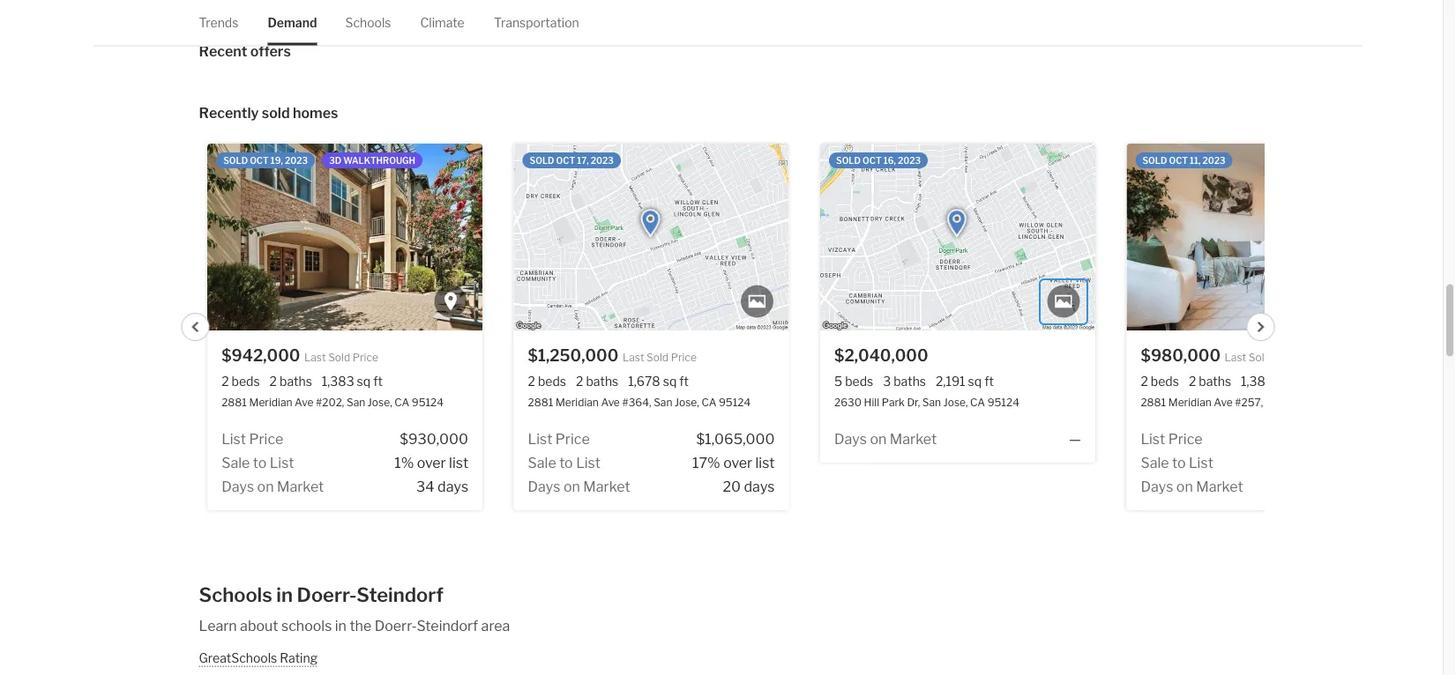 Task type: vqa. For each thing, say whether or not it's contained in the screenshot.
Next
no



Task type: describe. For each thing, give the bounding box(es) containing it.
3 baths from the left
[[894, 374, 927, 389]]

schools
[[281, 618, 332, 635]]

3 95124 from the left
[[988, 397, 1020, 410]]

$2,040,000
[[835, 346, 929, 366]]

market for 34
[[277, 479, 324, 496]]

list price for $1,250,000
[[528, 431, 590, 448]]

34 days
[[417, 479, 469, 496]]

2 beds for $980,000
[[1141, 374, 1180, 389]]

ft for $1,250,000
[[680, 374, 689, 389]]

1,383 sq ft for $942,000
[[322, 374, 383, 389]]

offers
[[250, 43, 291, 60]]

5 beds
[[835, 374, 874, 389]]

1,383 for $942,000
[[322, 374, 355, 389]]

market for —
[[890, 431, 937, 448]]

2881 for $942,000
[[222, 397, 247, 410]]

3 ca from the left
[[971, 397, 986, 410]]

walkthrough
[[344, 156, 416, 166]]

3 baths
[[884, 374, 927, 389]]

ft for $980,000
[[1293, 374, 1303, 389]]

1,383 for $980,000
[[1242, 374, 1274, 389]]

oct for $2,040,000
[[863, 156, 882, 166]]

middle element
[[305, 668, 350, 676]]

#202,
[[316, 397, 345, 410]]

34
[[417, 479, 435, 496]]

$980,000
[[1141, 346, 1221, 366]]

$980,000 last sold price
[[1141, 346, 1299, 366]]

to for $1,250,000
[[560, 455, 574, 472]]

3 2 from the left
[[528, 374, 536, 389]]

meridian for $1,250,000
[[556, 397, 599, 410]]

2,191 sq ft
[[936, 374, 994, 389]]

sq for $1,250,000
[[664, 374, 677, 389]]

6 2 from the left
[[1189, 374, 1197, 389]]

0 vertical spatial steindorf
[[357, 584, 444, 608]]

19,
[[271, 156, 284, 166]]

jose, for $980,000
[[1287, 397, 1312, 410]]

on for —
[[871, 431, 887, 448]]

list price for $942,000
[[222, 431, 284, 448]]

market for 20
[[584, 479, 631, 496]]

3 beds from the left
[[846, 374, 874, 389]]

sale for $942,000
[[222, 455, 250, 472]]

sq for $942,000
[[357, 374, 371, 389]]

ft for $942,000
[[374, 374, 383, 389]]

5 2 from the left
[[1141, 374, 1149, 389]]

beds for $942,000
[[232, 374, 260, 389]]

17%
[[693, 455, 721, 472]]

climate link
[[420, 0, 465, 45]]

2 2 from the left
[[270, 374, 277, 389]]

demand
[[268, 15, 317, 30]]

ca for $942,000
[[395, 397, 410, 410]]

ave for $1,250,000
[[602, 397, 620, 410]]

2881 meridian ave #202, san jose, ca 95124
[[222, 397, 444, 410]]

oct for $1,250,000
[[557, 156, 576, 166]]

jose, for $1,250,000
[[675, 397, 700, 410]]

95124 for $980,000
[[1331, 397, 1363, 410]]

sold oct 19, 2023
[[224, 156, 308, 166]]

oct for $942,000
[[250, 156, 269, 166]]

—
[[1069, 431, 1082, 448]]

meridian for $980,000
[[1169, 397, 1212, 410]]

sold for $942,000
[[224, 156, 248, 166]]

sale to list for $1,250,000
[[528, 455, 601, 472]]

1 2 from the left
[[222, 374, 229, 389]]

greatschools
[[199, 651, 277, 666]]

sold oct 11, 2023
[[1143, 156, 1226, 166]]

2,191
[[936, 374, 966, 389]]

schools for schools in doerr-steindorf
[[199, 584, 272, 608]]

$1,250,000 last sold price
[[528, 346, 697, 366]]

3d
[[330, 156, 342, 166]]

1,678 sq ft
[[629, 374, 689, 389]]

3 jose, from the left
[[944, 397, 969, 410]]

ave for $942,000
[[295, 397, 314, 410]]

last for $1,250,000
[[623, 352, 645, 364]]

elementary element
[[199, 668, 277, 676]]

on for 20
[[564, 479, 581, 496]]

3 sq from the left
[[969, 374, 982, 389]]

2881 meridian ave #257, san jose, ca 95124
[[1141, 397, 1363, 410]]

95124 for $1,250,000
[[719, 397, 751, 410]]

2 horizontal spatial days on market
[[835, 431, 937, 448]]

1%
[[395, 455, 414, 472]]

demand link
[[268, 0, 317, 45]]

2 beds for $1,250,000
[[528, 374, 567, 389]]

last for $942,000
[[305, 352, 326, 364]]

2 baths for $1,250,000
[[576, 374, 619, 389]]

price down the 2881 meridian ave #364, san jose, ca 95124 on the bottom of the page
[[556, 431, 590, 448]]

price inside $942,000 last sold price
[[353, 352, 379, 364]]

11,
[[1190, 156, 1201, 166]]

price inside $980,000 last sold price
[[1274, 352, 1299, 364]]

days on market for $942,000
[[222, 479, 324, 496]]

schools for schools
[[345, 15, 391, 30]]

price inside list price sale to list days on market
[[1169, 431, 1203, 448]]

photo of 2881 meridian ave #202, san jose, ca 95124 image
[[208, 144, 483, 331]]

sale to list for $942,000
[[222, 455, 295, 472]]

recent offers
[[199, 43, 291, 60]]

on for 34
[[258, 479, 274, 496]]

$942,000 last sold price
[[222, 346, 379, 366]]

2881 for $1,250,000
[[528, 397, 554, 410]]

area
[[481, 618, 510, 635]]

photo of 2881 meridian ave #257, san jose, ca 95124 image
[[1127, 144, 1402, 331]]

last for $980,000
[[1225, 352, 1247, 364]]

3d walkthrough
[[330, 156, 416, 166]]

days for —
[[835, 431, 867, 448]]

days inside list price sale to list days on market
[[1141, 479, 1174, 496]]

2023 for $2,040,000
[[898, 156, 921, 166]]

san for $980,000
[[1266, 397, 1285, 410]]

sold for $1,250,000
[[647, 352, 669, 364]]

2023 for $942,000
[[285, 156, 308, 166]]

ca for $980,000
[[1314, 397, 1329, 410]]



Task type: locate. For each thing, give the bounding box(es) containing it.
1 horizontal spatial 2881
[[528, 397, 554, 410]]

rating
[[280, 651, 318, 666]]

2881
[[222, 397, 247, 410], [528, 397, 554, 410], [1141, 397, 1167, 410]]

0 vertical spatial in
[[276, 584, 293, 608]]

sold up the 1,678 sq ft
[[647, 352, 669, 364]]

3 san from the left
[[923, 397, 942, 410]]

0 horizontal spatial over
[[417, 455, 446, 472]]

2 2023 from the left
[[591, 156, 614, 166]]

sale
[[222, 455, 250, 472], [528, 455, 557, 472], [1141, 455, 1170, 472]]

sq right 1,678 in the left bottom of the page
[[664, 374, 677, 389]]

2 beds down $980,000
[[1141, 374, 1180, 389]]

jose, right #257,
[[1287, 397, 1312, 410]]

meridian
[[250, 397, 293, 410], [556, 397, 599, 410], [1169, 397, 1212, 410]]

1 2 baths from the left
[[270, 374, 313, 389]]

schools link
[[345, 0, 391, 45]]

beds
[[232, 374, 260, 389], [538, 374, 567, 389], [846, 374, 874, 389], [1151, 374, 1180, 389]]

4 baths from the left
[[1199, 374, 1232, 389]]

jose, down the 1,678 sq ft
[[675, 397, 700, 410]]

1 horizontal spatial days
[[744, 479, 775, 496]]

park
[[882, 397, 905, 410]]

1 list from the left
[[450, 455, 469, 472]]

sq for $980,000
[[1277, 374, 1290, 389]]

1 horizontal spatial 1,383
[[1242, 374, 1274, 389]]

last
[[305, 352, 326, 364], [623, 352, 645, 364], [1225, 352, 1247, 364]]

oct left 19,
[[250, 156, 269, 166]]

days for 20
[[528, 479, 561, 496]]

1 ca from the left
[[395, 397, 410, 410]]

0 horizontal spatial sale to list
[[222, 455, 295, 472]]

market
[[890, 431, 937, 448], [277, 479, 324, 496], [584, 479, 631, 496], [1197, 479, 1244, 496]]

ca down '2,191 sq ft' on the right
[[971, 397, 986, 410]]

san right #257,
[[1266, 397, 1285, 410]]

doerr-
[[297, 584, 357, 608], [375, 618, 417, 635]]

transportation
[[494, 15, 579, 30]]

2023 right the 16,
[[898, 156, 921, 166]]

1 2023 from the left
[[285, 156, 308, 166]]

2 baths from the left
[[587, 374, 619, 389]]

2 2 beds from the left
[[528, 374, 567, 389]]

1 horizontal spatial last
[[623, 352, 645, 364]]

sq up 2881 meridian ave #257, san jose, ca 95124
[[1277, 374, 1290, 389]]

3 sale from the left
[[1141, 455, 1170, 472]]

1 horizontal spatial sale
[[528, 455, 557, 472]]

1 horizontal spatial days on market
[[528, 479, 631, 496]]

san right #202,
[[347, 397, 366, 410]]

2
[[222, 374, 229, 389], [270, 374, 277, 389], [528, 374, 536, 389], [576, 374, 584, 389], [1141, 374, 1149, 389], [1189, 374, 1197, 389]]

4 95124 from the left
[[1331, 397, 1363, 410]]

0 horizontal spatial list
[[450, 455, 469, 472]]

dr,
[[908, 397, 921, 410]]

2 95124 from the left
[[719, 397, 751, 410]]

2 baths for $980,000
[[1189, 374, 1232, 389]]

2 beds
[[222, 374, 260, 389], [528, 374, 567, 389], [1141, 374, 1180, 389]]

3
[[884, 374, 892, 389]]

ca up $1,065,000
[[702, 397, 717, 410]]

days on market
[[835, 431, 937, 448], [222, 479, 324, 496], [528, 479, 631, 496]]

price down 2881 meridian ave #257, san jose, ca 95124
[[1169, 431, 1203, 448]]

meridian down $1,250,000
[[556, 397, 599, 410]]

4 sq from the left
[[1277, 374, 1290, 389]]

2881 down $980,000
[[1141, 397, 1167, 410]]

list for $942,000
[[450, 455, 469, 472]]

0 horizontal spatial sale
[[222, 455, 250, 472]]

beds down $942,000
[[232, 374, 260, 389]]

list up the 20 days
[[756, 455, 775, 472]]

ft right 2,191
[[985, 374, 994, 389]]

over
[[417, 455, 446, 472], [724, 455, 753, 472]]

2 meridian from the left
[[556, 397, 599, 410]]

greatschools rating
[[199, 651, 318, 666]]

1,678
[[629, 374, 661, 389]]

1 over from the left
[[417, 455, 446, 472]]

2 horizontal spatial last
[[1225, 352, 1247, 364]]

sold for $1,250,000
[[530, 156, 555, 166]]

1,383 up 2881 meridian ave #257, san jose, ca 95124
[[1242, 374, 1274, 389]]

3 to from the left
[[1173, 455, 1186, 472]]

trends
[[199, 15, 239, 30]]

2 san from the left
[[654, 397, 673, 410]]

5
[[835, 374, 843, 389]]

1 sq from the left
[[357, 374, 371, 389]]

$1,065,000
[[697, 431, 775, 448]]

0 horizontal spatial days on market
[[222, 479, 324, 496]]

2630
[[835, 397, 862, 410]]

2 sold from the left
[[647, 352, 669, 364]]

sold left 19,
[[224, 156, 248, 166]]

17% over list
[[693, 455, 775, 472]]

2 last from the left
[[623, 352, 645, 364]]

baths for $942,000
[[280, 374, 313, 389]]

2 baths
[[270, 374, 313, 389], [576, 374, 619, 389], [1189, 374, 1232, 389]]

0 horizontal spatial to
[[253, 455, 267, 472]]

days
[[835, 431, 867, 448], [222, 479, 255, 496], [528, 479, 561, 496], [1141, 479, 1174, 496]]

3 2 baths from the left
[[1189, 374, 1232, 389]]

1 horizontal spatial sale to list
[[528, 455, 601, 472]]

1,383 sq ft up 2881 meridian ave #257, san jose, ca 95124
[[1242, 374, 1303, 389]]

1 horizontal spatial meridian
[[556, 397, 599, 410]]

1,383
[[322, 374, 355, 389], [1242, 374, 1274, 389]]

san for $1,250,000
[[654, 397, 673, 410]]

2 over from the left
[[724, 455, 753, 472]]

2 days from the left
[[744, 479, 775, 496]]

2023 for $1,250,000
[[591, 156, 614, 166]]

1 sale from the left
[[222, 455, 250, 472]]

4 2 from the left
[[576, 374, 584, 389]]

schools left climate
[[345, 15, 391, 30]]

17,
[[578, 156, 589, 166]]

last inside $942,000 last sold price
[[305, 352, 326, 364]]

beds right 5
[[846, 374, 874, 389]]

0 horizontal spatial 2881
[[222, 397, 247, 410]]

ave
[[295, 397, 314, 410], [602, 397, 620, 410], [1214, 397, 1233, 410]]

price up the 1,678 sq ft
[[671, 352, 697, 364]]

sold inside $980,000 last sold price
[[1249, 352, 1271, 364]]

last up #202,
[[305, 352, 326, 364]]

baths down $942,000 last sold price
[[280, 374, 313, 389]]

1 list price from the left
[[222, 431, 284, 448]]

jose,
[[368, 397, 393, 410], [675, 397, 700, 410], [944, 397, 969, 410], [1287, 397, 1312, 410]]

learn
[[199, 618, 237, 635]]

steindorf up the
[[357, 584, 444, 608]]

meridian down $980,000
[[1169, 397, 1212, 410]]

#364,
[[623, 397, 652, 410]]

2881 meridian ave #364, san jose, ca 95124
[[528, 397, 751, 410]]

jose, down 2,191
[[944, 397, 969, 410]]

san for $942,000
[[347, 397, 366, 410]]

doerr- up schools
[[297, 584, 357, 608]]

sold inside $942,000 last sold price
[[329, 352, 351, 364]]

1 horizontal spatial schools
[[345, 15, 391, 30]]

over for $942,000
[[417, 455, 446, 472]]

the
[[350, 618, 372, 635]]

4 sold from the left
[[1143, 156, 1168, 166]]

2 sold from the left
[[530, 156, 555, 166]]

0 horizontal spatial 1,383
[[322, 374, 355, 389]]

oct left 11,
[[1170, 156, 1189, 166]]

oct for $980,000
[[1170, 156, 1189, 166]]

price up 2881 meridian ave #257, san jose, ca 95124
[[1274, 352, 1299, 364]]

2023 right 17,
[[591, 156, 614, 166]]

2023 right 19,
[[285, 156, 308, 166]]

sold up 2881 meridian ave #202, san jose, ca 95124
[[329, 352, 351, 364]]

price
[[353, 352, 379, 364], [671, 352, 697, 364], [1274, 352, 1299, 364], [250, 431, 284, 448], [556, 431, 590, 448], [1169, 431, 1203, 448]]

list price down $942,000
[[222, 431, 284, 448]]

2 sq from the left
[[664, 374, 677, 389]]

1 vertical spatial steindorf
[[417, 618, 478, 635]]

learn about schools in the doerr-steindorf area
[[199, 618, 510, 635]]

2 1,383 sq ft from the left
[[1242, 374, 1303, 389]]

1 days from the left
[[438, 479, 469, 496]]

days for 34
[[222, 479, 255, 496]]

ca up $930,000
[[395, 397, 410, 410]]

2 sale from the left
[[528, 455, 557, 472]]

last up #257,
[[1225, 352, 1247, 364]]

2 beds from the left
[[538, 374, 567, 389]]

1 vertical spatial schools
[[199, 584, 272, 608]]

schools
[[345, 15, 391, 30], [199, 584, 272, 608]]

2023 right 11,
[[1203, 156, 1226, 166]]

2630 hill park dr, san jose, ca 95124
[[835, 397, 1020, 410]]

days
[[438, 479, 469, 496], [744, 479, 775, 496]]

4 ca from the left
[[1314, 397, 1329, 410]]

1 2881 from the left
[[222, 397, 247, 410]]

schools in doerr-steindorf
[[199, 584, 444, 608]]

3 meridian from the left
[[1169, 397, 1212, 410]]

0 horizontal spatial image image
[[514, 144, 790, 332]]

0 horizontal spatial days
[[438, 479, 469, 496]]

trends link
[[199, 0, 239, 45]]

baths up the dr,
[[894, 374, 927, 389]]

1 horizontal spatial over
[[724, 455, 753, 472]]

1,383 sq ft
[[322, 374, 383, 389], [1242, 374, 1303, 389]]

2 horizontal spatial 2881
[[1141, 397, 1167, 410]]

jose, right #202,
[[368, 397, 393, 410]]

image image for $1,250,000
[[514, 144, 790, 332]]

1 vertical spatial in
[[335, 618, 347, 635]]

1 95124 from the left
[[412, 397, 444, 410]]

sale inside list price sale to list days on market
[[1141, 455, 1170, 472]]

2 beds down $942,000
[[222, 374, 260, 389]]

baths for $1,250,000
[[587, 374, 619, 389]]

to inside list price sale to list days on market
[[1173, 455, 1186, 472]]

sold inside the $1,250,000 last sold price
[[647, 352, 669, 364]]

price inside the $1,250,000 last sold price
[[671, 352, 697, 364]]

2 jose, from the left
[[675, 397, 700, 410]]

2 ave from the left
[[602, 397, 620, 410]]

sale for $1,250,000
[[528, 455, 557, 472]]

1,383 up 2881 meridian ave #202, san jose, ca 95124
[[322, 374, 355, 389]]

list price down $1,250,000
[[528, 431, 590, 448]]

3 2023 from the left
[[898, 156, 921, 166]]

0 horizontal spatial schools
[[199, 584, 272, 608]]

2 oct from the left
[[557, 156, 576, 166]]

2 horizontal spatial 2 baths
[[1189, 374, 1232, 389]]

sold left 17,
[[530, 156, 555, 166]]

hill
[[865, 397, 880, 410]]

steindorf left area
[[417, 618, 478, 635]]

1 horizontal spatial list
[[756, 455, 775, 472]]

san right the dr,
[[923, 397, 942, 410]]

sold left the 16,
[[837, 156, 861, 166]]

1 sold from the left
[[329, 352, 351, 364]]

recently
[[199, 105, 259, 122]]

last inside $980,000 last sold price
[[1225, 352, 1247, 364]]

3 ave from the left
[[1214, 397, 1233, 410]]

days for $1,250,000
[[744, 479, 775, 496]]

0 horizontal spatial last
[[305, 352, 326, 364]]

list for $1,250,000
[[756, 455, 775, 472]]

1,383 sq ft for $980,000
[[1242, 374, 1303, 389]]

ave left #364, at bottom
[[602, 397, 620, 410]]

price down 2881 meridian ave #202, san jose, ca 95124
[[250, 431, 284, 448]]

0 horizontal spatial in
[[276, 584, 293, 608]]

3 sold from the left
[[1249, 352, 1271, 364]]

1 to from the left
[[253, 455, 267, 472]]

oct left the 16,
[[863, 156, 882, 166]]

in
[[276, 584, 293, 608], [335, 618, 347, 635]]

over down $1,065,000
[[724, 455, 753, 472]]

sold
[[262, 105, 290, 122]]

2 list price from the left
[[528, 431, 590, 448]]

ft up 2881 meridian ave #257, san jose, ca 95124
[[1293, 374, 1303, 389]]

1 sold from the left
[[224, 156, 248, 166]]

0 horizontal spatial 2 beds
[[222, 374, 260, 389]]

95124 for $942,000
[[412, 397, 444, 410]]

2 baths for $942,000
[[270, 374, 313, 389]]

2 beds down $1,250,000
[[528, 374, 567, 389]]

on inside list price sale to list days on market
[[1177, 479, 1194, 496]]

1 horizontal spatial doerr-
[[375, 618, 417, 635]]

4 san from the left
[[1266, 397, 1285, 410]]

image image for $2,040,000
[[821, 144, 1096, 332]]

1 beds from the left
[[232, 374, 260, 389]]

ft right 1,678 in the left bottom of the page
[[680, 374, 689, 389]]

3 last from the left
[[1225, 352, 1247, 364]]

climate
[[420, 15, 465, 30]]

schools up learn
[[199, 584, 272, 608]]

2 horizontal spatial sale
[[1141, 455, 1170, 472]]

1 oct from the left
[[250, 156, 269, 166]]

2 horizontal spatial ave
[[1214, 397, 1233, 410]]

list up 34 days
[[450, 455, 469, 472]]

last inside the $1,250,000 last sold price
[[623, 352, 645, 364]]

baths down $980,000 last sold price
[[1199, 374, 1232, 389]]

days right the 20
[[744, 479, 775, 496]]

4 beds from the left
[[1151, 374, 1180, 389]]

0 horizontal spatial doerr-
[[297, 584, 357, 608]]

1 jose, from the left
[[368, 397, 393, 410]]

list price
[[222, 431, 284, 448], [528, 431, 590, 448]]

4 2023 from the left
[[1203, 156, 1226, 166]]

previous image
[[190, 322, 200, 333]]

1 1,383 sq ft from the left
[[322, 374, 383, 389]]

0 horizontal spatial 1,383 sq ft
[[322, 374, 383, 389]]

recent
[[199, 43, 247, 60]]

1 1,383 from the left
[[322, 374, 355, 389]]

2 horizontal spatial to
[[1173, 455, 1186, 472]]

2 baths down $942,000 last sold price
[[270, 374, 313, 389]]

over for $1,250,000
[[724, 455, 753, 472]]

1 horizontal spatial sold
[[647, 352, 669, 364]]

1 meridian from the left
[[250, 397, 293, 410]]

baths for $980,000
[[1199, 374, 1232, 389]]

95124
[[412, 397, 444, 410], [719, 397, 751, 410], [988, 397, 1020, 410], [1331, 397, 1363, 410]]

2881 down $942,000
[[222, 397, 247, 410]]

2 beds for $942,000
[[222, 374, 260, 389]]

3 2881 from the left
[[1141, 397, 1167, 410]]

sale to list
[[222, 455, 295, 472], [528, 455, 601, 472]]

1 ave from the left
[[295, 397, 314, 410]]

2023 for $980,000
[[1203, 156, 1226, 166]]

1 baths from the left
[[280, 374, 313, 389]]

sq up 2881 meridian ave #202, san jose, ca 95124
[[357, 374, 371, 389]]

ave left #257,
[[1214, 397, 1233, 410]]

sold
[[224, 156, 248, 166], [530, 156, 555, 166], [837, 156, 861, 166], [1143, 156, 1168, 166]]

2 horizontal spatial 2 beds
[[1141, 374, 1180, 389]]

1 horizontal spatial to
[[560, 455, 574, 472]]

1 ft from the left
[[374, 374, 383, 389]]

1 sale to list from the left
[[222, 455, 295, 472]]

sold down next image
[[1249, 352, 1271, 364]]

0 vertical spatial doerr-
[[297, 584, 357, 608]]

0 horizontal spatial ave
[[295, 397, 314, 410]]

beds for $980,000
[[1151, 374, 1180, 389]]

sold for $942,000
[[329, 352, 351, 364]]

1 2 beds from the left
[[222, 374, 260, 389]]

list
[[450, 455, 469, 472], [756, 455, 775, 472]]

ave for $980,000
[[1214, 397, 1233, 410]]

$930,000
[[400, 431, 469, 448]]

homes
[[293, 105, 338, 122]]

image image
[[514, 144, 790, 332], [821, 144, 1096, 332]]

price up 2881 meridian ave #202, san jose, ca 95124
[[353, 352, 379, 364]]

doerr- right the
[[375, 618, 417, 635]]

2881 down $1,250,000
[[528, 397, 554, 410]]

1 san from the left
[[347, 397, 366, 410]]

to for $942,000
[[253, 455, 267, 472]]

2 baths down the $1,250,000 last sold price
[[576, 374, 619, 389]]

in left the
[[335, 618, 347, 635]]

meridian for $942,000
[[250, 397, 293, 410]]

3 2 beds from the left
[[1141, 374, 1180, 389]]

2 horizontal spatial sold
[[1249, 352, 1271, 364]]

1 image image from the left
[[514, 144, 790, 332]]

market inside list price sale to list days on market
[[1197, 479, 1244, 496]]

#257,
[[1236, 397, 1264, 410]]

1 horizontal spatial 2 baths
[[576, 374, 619, 389]]

ft up 2881 meridian ave #202, san jose, ca 95124
[[374, 374, 383, 389]]

20
[[723, 479, 741, 496]]

ca for $1,250,000
[[702, 397, 717, 410]]

1 vertical spatial doerr-
[[375, 618, 417, 635]]

4 ft from the left
[[1293, 374, 1303, 389]]

2 baths down $980,000 last sold price
[[1189, 374, 1232, 389]]

2 to from the left
[[560, 455, 574, 472]]

days for $942,000
[[438, 479, 469, 496]]

3 sold from the left
[[837, 156, 861, 166]]

0 horizontal spatial 2 baths
[[270, 374, 313, 389]]

beds down $1,250,000
[[538, 374, 567, 389]]

over down $930,000
[[417, 455, 446, 472]]

2 horizontal spatial meridian
[[1169, 397, 1212, 410]]

1 horizontal spatial 2 beds
[[528, 374, 567, 389]]

2881 for $980,000
[[1141, 397, 1167, 410]]

4 oct from the left
[[1170, 156, 1189, 166]]

sold
[[329, 352, 351, 364], [647, 352, 669, 364], [1249, 352, 1271, 364]]

2 2881 from the left
[[528, 397, 554, 410]]

san down the 1,678 sq ft
[[654, 397, 673, 410]]

in up schools
[[276, 584, 293, 608]]

beds for $1,250,000
[[538, 374, 567, 389]]

20 days
[[723, 479, 775, 496]]

0 horizontal spatial sold
[[329, 352, 351, 364]]

2 ft from the left
[[680, 374, 689, 389]]

sold for $980,000
[[1249, 352, 1271, 364]]

1 last from the left
[[305, 352, 326, 364]]

1 horizontal spatial in
[[335, 618, 347, 635]]

1 horizontal spatial list price
[[528, 431, 590, 448]]

baths down the $1,250,000 last sold price
[[587, 374, 619, 389]]

about
[[240, 618, 278, 635]]

2 image image from the left
[[821, 144, 1096, 332]]

3 ft from the left
[[985, 374, 994, 389]]

2 1,383 from the left
[[1242, 374, 1274, 389]]

sold for $980,000
[[1143, 156, 1168, 166]]

0 horizontal spatial meridian
[[250, 397, 293, 410]]

days right the 34
[[438, 479, 469, 496]]

jose, for $942,000
[[368, 397, 393, 410]]

san
[[347, 397, 366, 410], [654, 397, 673, 410], [923, 397, 942, 410], [1266, 397, 1285, 410]]

1 horizontal spatial image image
[[821, 144, 1096, 332]]

sold oct 17, 2023
[[530, 156, 614, 166]]

days on market for $1,250,000
[[528, 479, 631, 496]]

meridian down $942,000
[[250, 397, 293, 410]]

4 jose, from the left
[[1287, 397, 1312, 410]]

sq right 2,191
[[969, 374, 982, 389]]

1% over list
[[395, 455, 469, 472]]

sold for $2,040,000
[[837, 156, 861, 166]]

oct left 17,
[[557, 156, 576, 166]]

$942,000
[[222, 346, 301, 366]]

$1,250,000
[[528, 346, 619, 366]]

0 vertical spatial schools
[[345, 15, 391, 30]]

1,383 sq ft up 2881 meridian ave #202, san jose, ca 95124
[[322, 374, 383, 389]]

16,
[[884, 156, 896, 166]]

beds down $980,000
[[1151, 374, 1180, 389]]

1 horizontal spatial ave
[[602, 397, 620, 410]]

1 horizontal spatial 1,383 sq ft
[[1242, 374, 1303, 389]]

sq
[[357, 374, 371, 389], [664, 374, 677, 389], [969, 374, 982, 389], [1277, 374, 1290, 389]]

ave left #202,
[[295, 397, 314, 410]]

2 list from the left
[[756, 455, 775, 472]]

next image
[[1256, 322, 1267, 333]]

2 2 baths from the left
[[576, 374, 619, 389]]

recently sold homes
[[199, 105, 338, 122]]

0 horizontal spatial list price
[[222, 431, 284, 448]]

3 oct from the left
[[863, 156, 882, 166]]

2 ca from the left
[[702, 397, 717, 410]]

transportation link
[[494, 0, 579, 45]]

steindorf
[[357, 584, 444, 608], [417, 618, 478, 635]]

last up 1,678 in the left bottom of the page
[[623, 352, 645, 364]]

sold left 11,
[[1143, 156, 1168, 166]]

sold oct 16, 2023
[[837, 156, 921, 166]]

ca right #257,
[[1314, 397, 1329, 410]]

2 sale to list from the left
[[528, 455, 601, 472]]

list price sale to list days on market
[[1141, 431, 1244, 496]]

ft
[[374, 374, 383, 389], [680, 374, 689, 389], [985, 374, 994, 389], [1293, 374, 1303, 389]]



